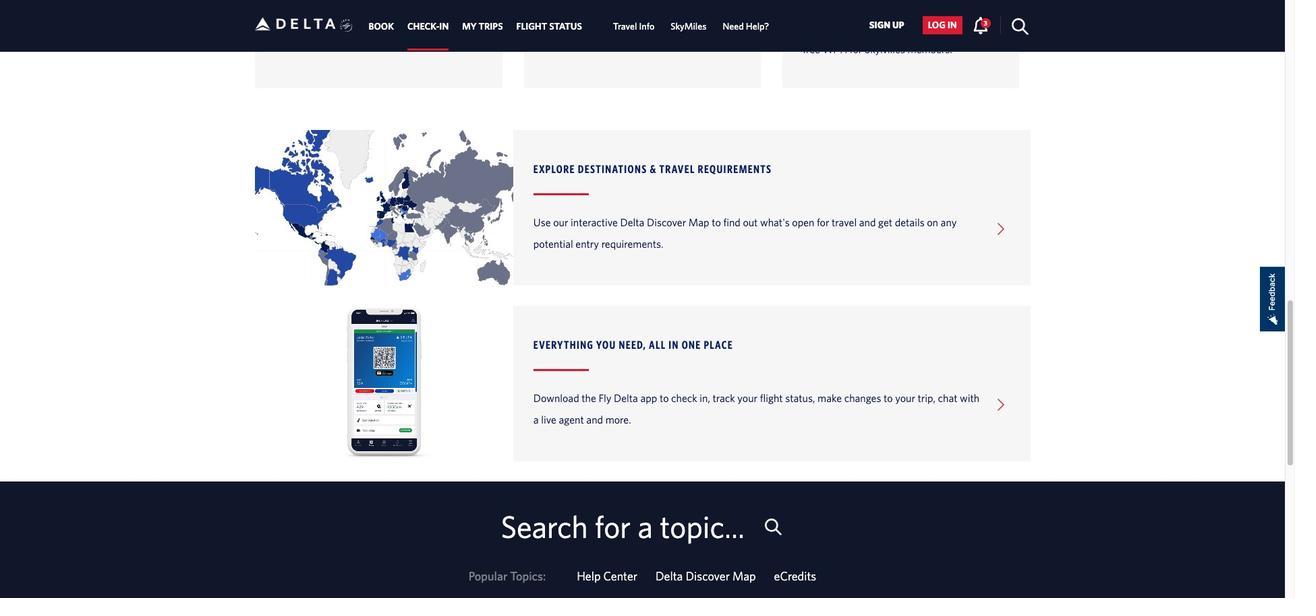 Task type: locate. For each thing, give the bounding box(es) containing it.
your right the track
[[737, 392, 758, 404]]

1 vertical spatial delta
[[614, 392, 638, 404]]

and left get
[[859, 216, 876, 228]]

map
[[688, 216, 709, 228], [732, 570, 756, 584]]

a inside download the fly delta app to check in, track your flight status, make changes to your trip, chat with a live agent and more.
[[533, 414, 539, 426]]

potential
[[533, 238, 573, 250]]

in
[[439, 21, 449, 32], [669, 338, 679, 351]]

0 horizontal spatial to
[[660, 392, 669, 404]]

0 vertical spatial a
[[533, 414, 539, 426]]

your left trip,
[[895, 392, 915, 404]]

chat
[[938, 392, 957, 404]]

all
[[649, 338, 666, 351]]

for up help center
[[595, 509, 631, 545]]

need
[[723, 21, 744, 32]]

travel info link
[[613, 14, 654, 39]]

to right app
[[660, 392, 669, 404]]

1 vertical spatial map
[[732, 570, 756, 584]]

delta
[[620, 216, 644, 228], [614, 392, 638, 404], [656, 570, 683, 584]]

discover
[[647, 216, 686, 228], [686, 570, 730, 584]]

our
[[553, 216, 568, 228]]

sign up
[[869, 20, 904, 31]]

delta up requirements.
[[620, 216, 644, 228]]

tab list containing book
[[362, 0, 777, 51]]

1 horizontal spatial your
[[895, 392, 915, 404]]

0 vertical spatial in
[[439, 21, 449, 32]]

status,
[[785, 392, 815, 404]]

to
[[712, 216, 721, 228], [660, 392, 669, 404], [884, 392, 893, 404]]

explore destinations & travel requirements
[[533, 162, 772, 175]]

travel
[[659, 162, 695, 175]]

check
[[671, 392, 697, 404]]

help center
[[577, 570, 637, 584]]

delta discover map link
[[656, 570, 756, 584]]

a left topic...
[[638, 509, 653, 545]]

1 vertical spatial and
[[586, 414, 603, 426]]

everything you need, all in one place
[[533, 338, 733, 351]]

0 horizontal spatial map
[[688, 216, 709, 228]]

search
[[501, 509, 588, 545]]

tab list
[[362, 0, 777, 51]]

2 horizontal spatial to
[[884, 392, 893, 404]]

in right all
[[669, 338, 679, 351]]

for right the open in the top of the page
[[817, 216, 829, 228]]

discover up requirements.
[[647, 216, 686, 228]]

a
[[533, 414, 539, 426], [638, 509, 653, 545]]

and down the
[[586, 414, 603, 426]]

delta inside download the fly delta app to check in, track your flight status, make changes to your trip, chat with a live agent and more.
[[614, 392, 638, 404]]

discover down topic...
[[686, 570, 730, 584]]

app
[[640, 392, 657, 404]]

travel
[[613, 21, 637, 32]]

delta right "fly"
[[614, 392, 638, 404]]

skyteam image
[[340, 5, 353, 47]]

popular topics:
[[469, 570, 546, 584]]

requirements
[[698, 162, 772, 175]]

to left find
[[712, 216, 721, 228]]

0 horizontal spatial and
[[586, 414, 603, 426]]

your
[[737, 392, 758, 404], [895, 392, 915, 404]]

0 vertical spatial map
[[688, 216, 709, 228]]

need,
[[619, 338, 646, 351]]

1 vertical spatial for
[[595, 509, 631, 545]]

delta air lines image
[[255, 3, 336, 45]]

flight
[[516, 21, 547, 32]]

to right changes
[[884, 392, 893, 404]]

map left ecredits
[[732, 570, 756, 584]]

1 horizontal spatial map
[[732, 570, 756, 584]]

delta right center
[[656, 570, 683, 584]]

for
[[817, 216, 829, 228], [595, 509, 631, 545]]

my
[[462, 21, 477, 32]]

1 horizontal spatial in
[[669, 338, 679, 351]]

in left 'my'
[[439, 21, 449, 32]]

more.
[[605, 414, 631, 426]]

travel info
[[613, 21, 654, 32]]

the
[[582, 392, 596, 404]]

track
[[713, 392, 735, 404]]

interactive
[[571, 216, 618, 228]]

0 vertical spatial for
[[817, 216, 829, 228]]

my trips
[[462, 21, 503, 32]]

1 horizontal spatial and
[[859, 216, 876, 228]]

agent
[[559, 414, 584, 426]]

what's
[[760, 216, 790, 228]]

changes
[[844, 392, 881, 404]]

in,
[[700, 392, 710, 404]]

use our interactive delta discover map to find out what's open for travel and get details on any potential entry requirements.
[[533, 216, 957, 250]]

0 horizontal spatial in
[[439, 21, 449, 32]]

ecredits link
[[774, 570, 816, 584]]

1 horizontal spatial a
[[638, 509, 653, 545]]

0 vertical spatial and
[[859, 216, 876, 228]]

discover inside 'use our interactive delta discover map to find out what's open for travel and get details on any potential entry requirements.'
[[647, 216, 686, 228]]

a left the live
[[533, 414, 539, 426]]

status
[[549, 21, 582, 32]]

help
[[577, 570, 601, 584]]

0 horizontal spatial your
[[737, 392, 758, 404]]

live
[[541, 414, 556, 426]]

sign
[[869, 20, 890, 31]]

0 vertical spatial delta
[[620, 216, 644, 228]]

&
[[650, 162, 657, 175]]

1 vertical spatial in
[[669, 338, 679, 351]]

up
[[892, 20, 904, 31]]

0 horizontal spatial for
[[595, 509, 631, 545]]

find
[[723, 216, 740, 228]]

1 horizontal spatial for
[[817, 216, 829, 228]]

1 horizontal spatial to
[[712, 216, 721, 228]]

3
[[984, 19, 987, 27]]

check-
[[407, 21, 439, 32]]

delta inside 'use our interactive delta discover map to find out what's open for travel and get details on any potential entry requirements.'
[[620, 216, 644, 228]]

map left find
[[688, 216, 709, 228]]

0 vertical spatial discover
[[647, 216, 686, 228]]

0 horizontal spatial a
[[533, 414, 539, 426]]

download the fly delta app to check in, track your flight status, make changes to your trip, chat with a live agent and more.
[[533, 392, 979, 426]]



Task type: describe. For each thing, give the bounding box(es) containing it.
everything
[[533, 338, 594, 351]]

delta for destinations
[[620, 216, 644, 228]]

log
[[928, 20, 946, 31]]

center
[[603, 570, 637, 584]]

use
[[533, 216, 551, 228]]

skymiles
[[671, 21, 706, 32]]

to inside 'use our interactive delta discover map to find out what's open for travel and get details on any potential entry requirements.'
[[712, 216, 721, 228]]

skymiles link
[[671, 14, 706, 39]]

and inside 'use our interactive delta discover map to find out what's open for travel and get details on any potential entry requirements.'
[[859, 216, 876, 228]]

book
[[369, 21, 394, 32]]

check-in link
[[407, 14, 449, 39]]

any
[[941, 216, 957, 228]]

out
[[743, 216, 758, 228]]

requirements.
[[601, 238, 663, 250]]

1 vertical spatial discover
[[686, 570, 730, 584]]

entry
[[576, 238, 599, 250]]

need help? link
[[723, 14, 769, 39]]

ecredits
[[774, 570, 816, 584]]

details
[[895, 216, 925, 228]]

log in
[[928, 20, 957, 31]]

3 link
[[972, 16, 991, 34]]

need help?
[[723, 21, 769, 32]]

2 vertical spatial delta
[[656, 570, 683, 584]]

help center link
[[577, 570, 637, 584]]

book link
[[369, 14, 394, 39]]

trip,
[[918, 392, 936, 404]]

open
[[792, 216, 814, 228]]

make
[[818, 392, 842, 404]]

help?
[[746, 21, 769, 32]]

flight status
[[516, 21, 582, 32]]

1 vertical spatial a
[[638, 509, 653, 545]]

travel
[[832, 216, 857, 228]]

search for a topic...
[[501, 509, 752, 545]]

fly
[[599, 392, 611, 404]]

on
[[927, 216, 938, 228]]

topics:
[[510, 570, 546, 584]]

download
[[533, 392, 579, 404]]

map inside 'use our interactive delta discover map to find out what's open for travel and get details on any potential entry requirements.'
[[688, 216, 709, 228]]

info
[[639, 21, 654, 32]]

popular
[[469, 570, 507, 584]]

search for a topic... link
[[501, 509, 784, 547]]

check-in
[[407, 21, 449, 32]]

log in button
[[923, 16, 962, 34]]

explore
[[533, 162, 575, 175]]

get
[[878, 216, 892, 228]]

one
[[682, 338, 701, 351]]

you
[[596, 338, 616, 351]]

flight status link
[[516, 14, 582, 39]]

for inside 'use our interactive delta discover map to find out what's open for travel and get details on any potential entry requirements.'
[[817, 216, 829, 228]]

1 your from the left
[[737, 392, 758, 404]]

with
[[960, 392, 979, 404]]

delta for you
[[614, 392, 638, 404]]

2 your from the left
[[895, 392, 915, 404]]

destinations
[[578, 162, 647, 175]]

my trips link
[[462, 14, 503, 39]]

and inside download the fly delta app to check in, track your flight status, make changes to your trip, chat with a live agent and more.
[[586, 414, 603, 426]]

place
[[704, 338, 733, 351]]

trips
[[479, 21, 503, 32]]

in
[[948, 20, 957, 31]]

flight
[[760, 392, 783, 404]]

topic...
[[660, 509, 745, 545]]

sign up link
[[864, 16, 910, 34]]

delta discover map
[[656, 570, 756, 584]]



Task type: vqa. For each thing, say whether or not it's contained in the screenshot.
the right map
yes



